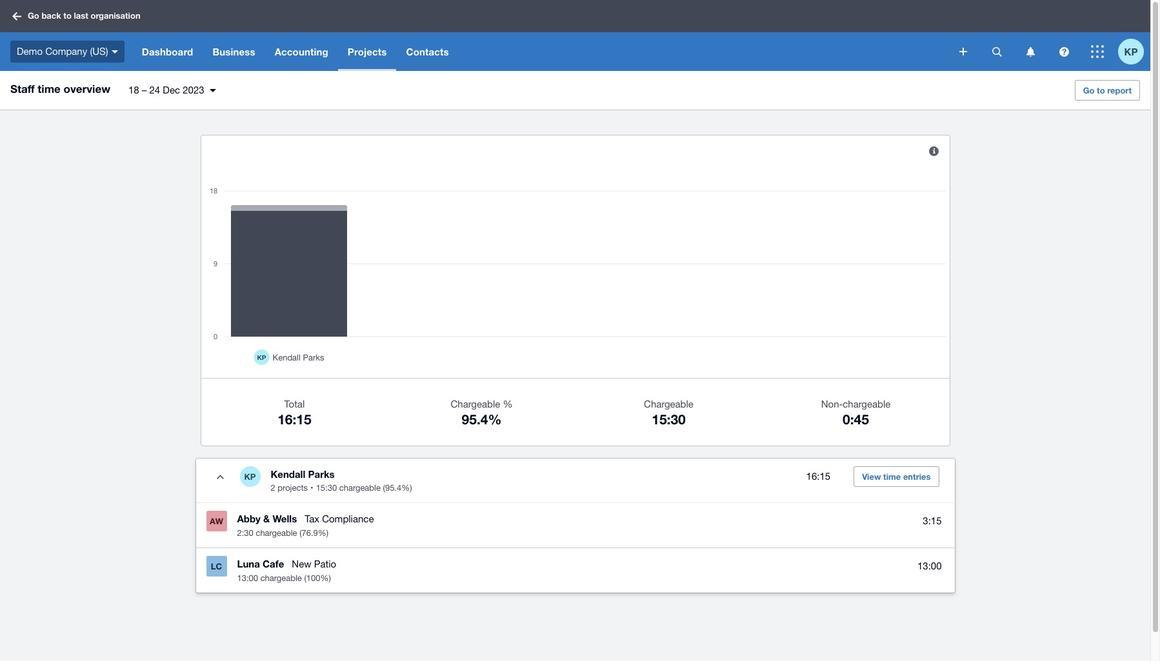 Task type: locate. For each thing, give the bounding box(es) containing it.
(100%)
[[304, 574, 331, 583]]

•
[[310, 483, 313, 493]]

1 horizontal spatial 13:00
[[918, 561, 942, 572]]

(95.4%)
[[383, 483, 412, 493]]

1 chargeable from the left
[[451, 399, 500, 410]]

0 horizontal spatial 13:00
[[237, 574, 258, 583]]

1 horizontal spatial svg image
[[1026, 47, 1035, 56]]

wells
[[273, 513, 297, 525]]

1 horizontal spatial to
[[1097, 85, 1105, 96]]

2
[[271, 483, 275, 493]]

chargeable down wells
[[256, 529, 297, 538]]

last
[[74, 10, 88, 21]]

aw
[[210, 516, 223, 527]]

13:00
[[918, 561, 942, 572], [237, 574, 258, 583]]

business
[[213, 46, 255, 57]]

toggle button
[[207, 464, 233, 490]]

16:15
[[278, 412, 312, 428], [806, 471, 831, 482]]

chargeable up 0:45
[[843, 399, 891, 410]]

1 horizontal spatial kp
[[1125, 45, 1138, 57]]

95.4%
[[462, 412, 502, 428]]

dashboard link
[[132, 32, 203, 71]]

kendall parks 2 projects • 15:30 chargeable (95.4%)
[[271, 469, 412, 493]]

15:30
[[652, 412, 686, 428], [316, 483, 337, 493]]

banner
[[0, 0, 1151, 71]]

time for staff
[[38, 82, 61, 96]]

view time entries link
[[854, 467, 939, 487]]

luna
[[237, 558, 260, 570]]

0 horizontal spatial 15:30
[[316, 483, 337, 493]]

chargeable % 95.4%
[[451, 399, 513, 428]]

1 vertical spatial 15:30
[[316, 483, 337, 493]]

15:30 inside chargeable 15:30
[[652, 412, 686, 428]]

svg image
[[1091, 45, 1104, 58], [992, 47, 1002, 56], [960, 48, 967, 56], [111, 50, 118, 53]]

demo company (us) button
[[0, 32, 132, 71]]

1 horizontal spatial time
[[884, 472, 901, 482]]

0 vertical spatial 16:15
[[278, 412, 312, 428]]

to left report on the top
[[1097, 85, 1105, 96]]

0 horizontal spatial go
[[28, 10, 39, 21]]

13:00 down 3:15
[[918, 561, 942, 572]]

chargeable
[[843, 399, 891, 410], [339, 483, 381, 493], [256, 529, 297, 538], [260, 574, 302, 583]]

go back to last organisation
[[28, 10, 140, 21]]

chargeable inside 'chargeable % 95.4%'
[[451, 399, 500, 410]]

13:00 for 13:00 chargeable (100%)
[[237, 574, 258, 583]]

1 vertical spatial 13:00
[[237, 574, 258, 583]]

contacts
[[406, 46, 449, 57]]

projects
[[278, 483, 308, 493]]

kp up report on the top
[[1125, 45, 1138, 57]]

13:00 chargeable (100%)
[[237, 574, 331, 583]]

time right view
[[884, 472, 901, 482]]

go left back
[[28, 10, 39, 21]]

report
[[1108, 85, 1132, 96]]

go for go to report
[[1083, 85, 1095, 96]]

0 vertical spatial kp
[[1125, 45, 1138, 57]]

chargeable
[[451, 399, 500, 410], [644, 399, 694, 410]]

1 vertical spatial go
[[1083, 85, 1095, 96]]

dashboard
[[142, 46, 193, 57]]

1 vertical spatial kp
[[244, 472, 256, 482]]

organisation
[[91, 10, 140, 21]]

lc
[[211, 561, 222, 572]]

staff time overview
[[10, 82, 110, 96]]

0 horizontal spatial 16:15
[[278, 412, 312, 428]]

time
[[38, 82, 61, 96], [884, 472, 901, 482]]

0 vertical spatial to
[[63, 10, 72, 21]]

go left report on the top
[[1083, 85, 1095, 96]]

time right staff
[[38, 82, 61, 96]]

chargeable for (76.9%)
[[256, 529, 297, 538]]

chargeable for 95.4%
[[451, 399, 500, 410]]

chargeable 15:30
[[644, 399, 694, 428]]

chart key button
[[921, 138, 947, 164]]

total
[[284, 399, 305, 410]]

1 vertical spatial to
[[1097, 85, 1105, 96]]

tax compliance
[[305, 514, 374, 525]]

kp
[[1125, 45, 1138, 57], [244, 472, 256, 482]]

0 horizontal spatial to
[[63, 10, 72, 21]]

chargeable inside non-chargeable 0:45
[[843, 399, 891, 410]]

16:15 left view
[[806, 471, 831, 482]]

15:30 inside kendall parks 2 projects • 15:30 chargeable (95.4%)
[[316, 483, 337, 493]]

2 chargeable from the left
[[644, 399, 694, 410]]

0 horizontal spatial svg image
[[12, 12, 21, 20]]

kendall
[[271, 469, 305, 480]]

16:15 down total
[[278, 412, 312, 428]]

0 vertical spatial go
[[28, 10, 39, 21]]

new
[[292, 559, 311, 570]]

view
[[862, 472, 881, 482]]

non-chargeable 0:45
[[821, 399, 891, 428]]

chargeable for 15:30
[[644, 399, 694, 410]]

2 horizontal spatial svg image
[[1059, 47, 1069, 56]]

0 horizontal spatial kp
[[244, 472, 256, 482]]

go back to last organisation link
[[8, 5, 148, 28]]

13:00 down luna
[[237, 574, 258, 583]]

demo
[[17, 46, 43, 57]]

1 horizontal spatial go
[[1083, 85, 1095, 96]]

24
[[149, 85, 160, 96]]

18
[[128, 85, 139, 96]]

parks
[[308, 469, 335, 480]]

chargeable up compliance
[[339, 483, 381, 493]]

total 16:15
[[278, 399, 312, 428]]

0 vertical spatial 15:30
[[652, 412, 686, 428]]

0 horizontal spatial chargeable
[[451, 399, 500, 410]]

1 horizontal spatial chargeable
[[644, 399, 694, 410]]

svg image
[[12, 12, 21, 20], [1026, 47, 1035, 56], [1059, 47, 1069, 56]]

0 vertical spatial 13:00
[[918, 561, 942, 572]]

&
[[263, 513, 270, 525]]

to left last
[[63, 10, 72, 21]]

kp right toggle dropdown button
[[244, 472, 256, 482]]

1 vertical spatial 16:15
[[806, 471, 831, 482]]

0 horizontal spatial time
[[38, 82, 61, 96]]

kp inside 'popup button'
[[1125, 45, 1138, 57]]

go inside button
[[1083, 85, 1095, 96]]

to
[[63, 10, 72, 21], [1097, 85, 1105, 96]]

0 vertical spatial time
[[38, 82, 61, 96]]

1 horizontal spatial 15:30
[[652, 412, 686, 428]]

go
[[28, 10, 39, 21], [1083, 85, 1095, 96]]

(76.9%)
[[300, 529, 329, 538]]

chargeable down cafe on the bottom left of page
[[260, 574, 302, 583]]

demo company (us)
[[17, 46, 108, 57]]

1 vertical spatial time
[[884, 472, 901, 482]]

go for go back to last organisation
[[28, 10, 39, 21]]

1 horizontal spatial 16:15
[[806, 471, 831, 482]]



Task type: vqa. For each thing, say whether or not it's contained in the screenshot.


Task type: describe. For each thing, give the bounding box(es) containing it.
banner containing kp
[[0, 0, 1151, 71]]

accounting button
[[265, 32, 338, 71]]

–
[[142, 85, 147, 96]]

abby & wells
[[237, 513, 297, 525]]

chargeable inside kendall parks 2 projects • 15:30 chargeable (95.4%)
[[339, 483, 381, 493]]

(us)
[[90, 46, 108, 57]]

company
[[45, 46, 87, 57]]

non-
[[821, 399, 843, 410]]

to inside banner
[[63, 10, 72, 21]]

kp button
[[1118, 32, 1151, 71]]

chargeable for 0:45
[[843, 399, 891, 410]]

abby
[[237, 513, 261, 525]]

2:30
[[237, 529, 254, 538]]

18 – 24 dec 2023 button
[[121, 79, 224, 101]]

business button
[[203, 32, 265, 71]]

3:15
[[923, 516, 942, 527]]

svg image inside the go back to last organisation link
[[12, 12, 21, 20]]

2:30 chargeable (76.9%)
[[237, 529, 329, 538]]

13:00 for 13:00
[[918, 561, 942, 572]]

accounting
[[275, 46, 328, 57]]

patio
[[314, 559, 336, 570]]

2023
[[183, 85, 204, 96]]

projects
[[348, 46, 387, 57]]

0:45
[[843, 412, 869, 428]]

luna cafe
[[237, 558, 284, 570]]

to inside button
[[1097, 85, 1105, 96]]

cafe
[[263, 558, 284, 570]]

18 – 24 dec 2023
[[128, 85, 204, 96]]

chart key image
[[929, 146, 939, 156]]

time for view
[[884, 472, 901, 482]]

view time entries
[[862, 472, 931, 482]]

compliance
[[322, 514, 374, 525]]

back
[[42, 10, 61, 21]]

chargeable for (100%)
[[260, 574, 302, 583]]

projects button
[[338, 32, 397, 71]]

entries
[[903, 472, 931, 482]]

svg image inside demo company (us) popup button
[[111, 50, 118, 53]]

overview
[[64, 82, 110, 96]]

staff
[[10, 82, 35, 96]]

new patio
[[292, 559, 336, 570]]

go to report
[[1083, 85, 1132, 96]]

toggle image
[[217, 475, 224, 479]]

contacts button
[[397, 32, 459, 71]]

%
[[503, 399, 513, 410]]

dec
[[163, 85, 180, 96]]

tax
[[305, 514, 319, 525]]

go to report button
[[1075, 80, 1140, 101]]



